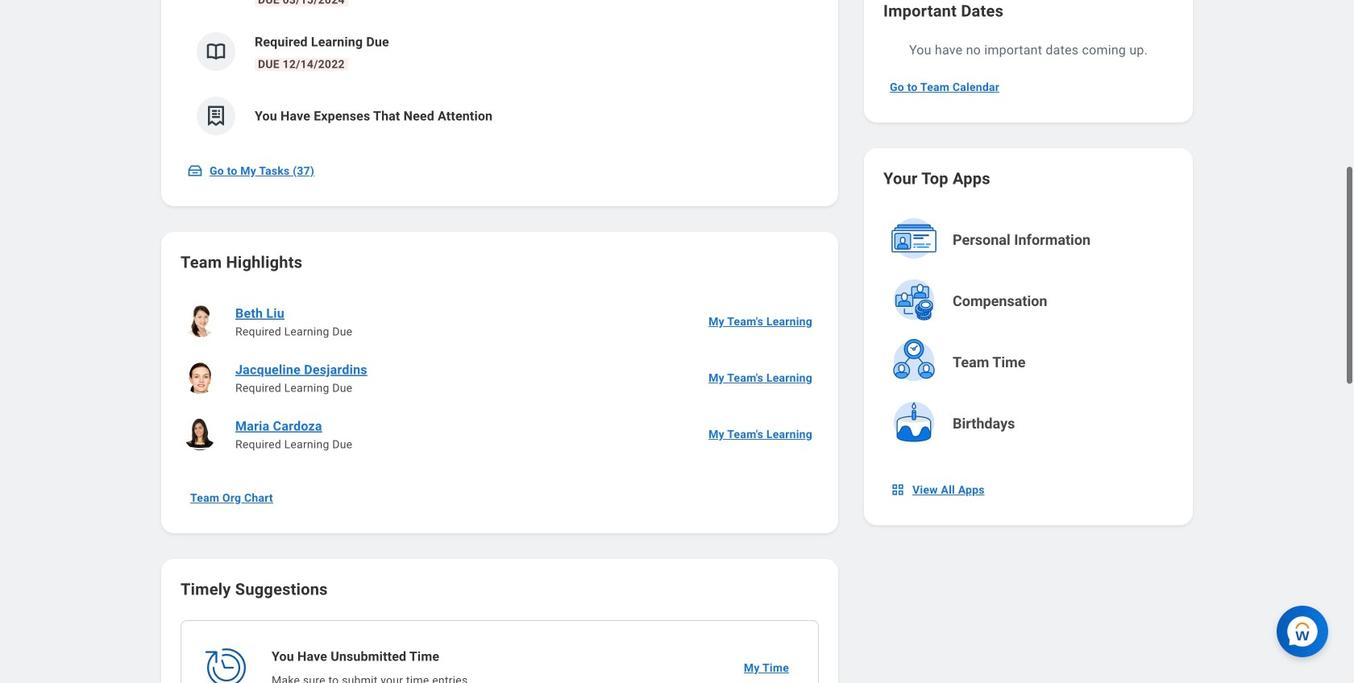Task type: vqa. For each thing, say whether or not it's contained in the screenshot.
2nd List from the bottom
yes



Task type: describe. For each thing, give the bounding box(es) containing it.
dashboard expenses image
[[204, 104, 228, 128]]

2 list from the top
[[181, 294, 819, 463]]

book open image
[[204, 40, 228, 64]]

inbox image
[[187, 163, 203, 179]]



Task type: locate. For each thing, give the bounding box(es) containing it.
1 vertical spatial list
[[181, 294, 819, 463]]

nbox image
[[890, 482, 907, 498]]

1 list from the top
[[181, 0, 819, 148]]

list
[[181, 0, 819, 148], [181, 294, 819, 463]]

0 vertical spatial list
[[181, 0, 819, 148]]



